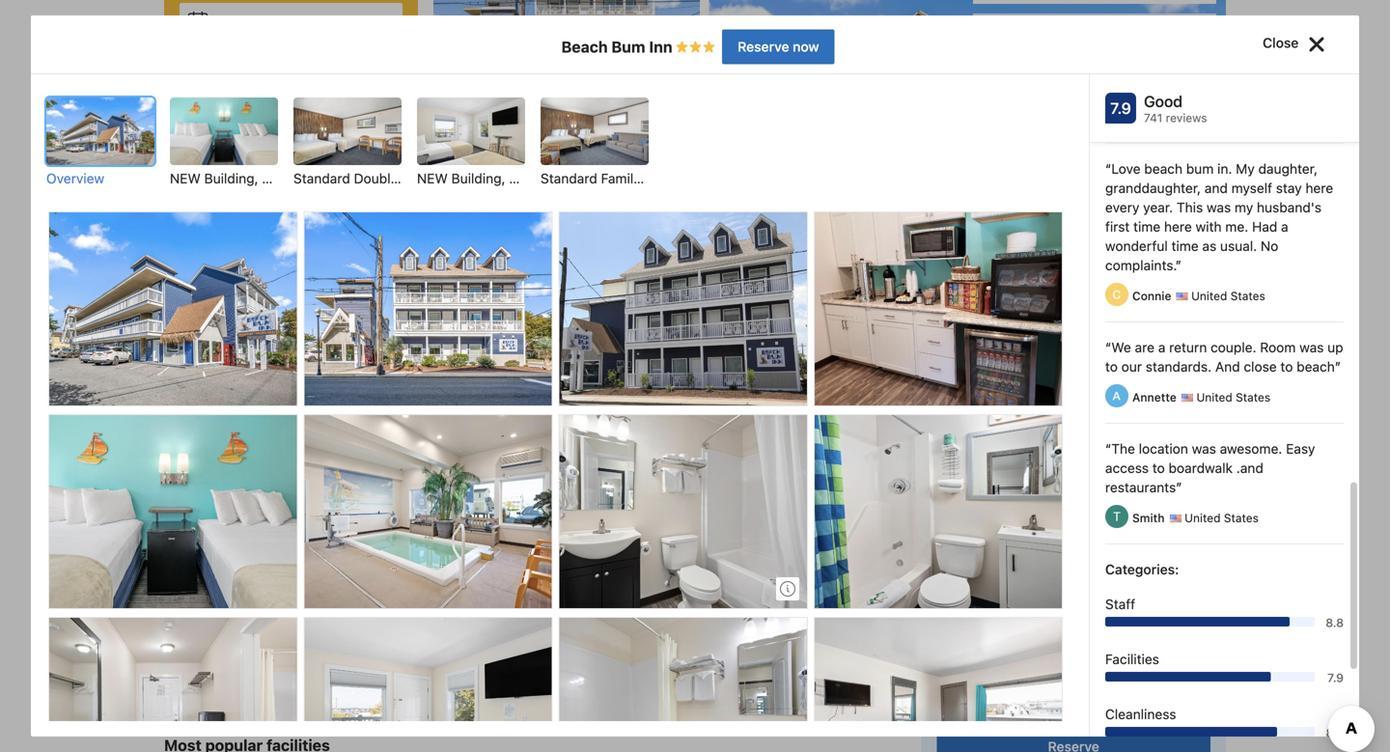 Task type: locate. For each thing, give the bounding box(es) containing it.
1 vertical spatial has
[[1047, 522, 1067, 536]]

reviews
[[1166, 111, 1208, 125]]

to right able
[[397, 579, 410, 595]]

0 vertical spatial city,
[[321, 425, 348, 441]]

0 horizontal spatial rated
[[440, 670, 473, 686]]

beach up "standard family room" image
[[562, 38, 608, 56]]

1 vertical spatial rated
[[440, 670, 473, 686]]

2 vertical spatial for
[[513, 670, 530, 686]]

2 horizontal spatial is
[[343, 703, 352, 717]]

or
[[585, 444, 598, 460]]

2 vertical spatial at
[[814, 618, 826, 634]]

0 vertical spatial time
[[1134, 219, 1161, 235]]

2 horizontal spatial for
[[990, 474, 1009, 490]]

new building, city view 2 double beds image
[[170, 98, 278, 165], [560, 415, 807, 609]]

from left grand
[[210, 463, 239, 479]]

0 vertical spatial has
[[451, 463, 473, 479]]

7.9 left the 741 at the right of the page
[[1111, 99, 1132, 117]]

ripley's
[[473, 444, 521, 460]]

city, right smith
[[1172, 503, 1198, 517]]

was inside the "we are a return couple. room was up to our standards. and close to beach"
[[1300, 340, 1325, 355]]

work
[[289, 144, 315, 157]]

in right distance
[[215, 703, 225, 717]]

2 horizontal spatial private
[[998, 576, 1038, 590]]

0 horizontal spatial private
[[695, 502, 737, 518]]

are
[[1136, 340, 1155, 355], [287, 502, 307, 518]]

distance
[[164, 703, 212, 717]]

to up restaurants"
[[1153, 460, 1166, 476]]

0 vertical spatial like
[[674, 579, 695, 595]]

0 horizontal spatial 9.2
[[488, 670, 509, 686]]

out
[[1127, 643, 1146, 658]]

boardwalk
[[1169, 460, 1233, 476]]

1 vertical spatial this
[[968, 643, 993, 658]]

0 vertical spatial beach
[[1145, 161, 1183, 177]]

1 vertical spatial location
[[1144, 522, 1190, 536]]

states for in.
[[1231, 289, 1266, 303]]

of right score
[[1004, 541, 1016, 556]]

1 horizontal spatial new building, city view 2 double beds image
[[560, 415, 807, 609]]

2 vertical spatial is
[[343, 703, 352, 717]]

8.9 element
[[1175, 178, 1207, 211]]

city left the boardwalk
[[617, 618, 642, 634]]

2 vertical spatial has
[[1050, 643, 1071, 658]]

services,
[[1091, 35, 1154, 49]]

for left work
[[270, 144, 285, 157]]

beach down have
[[227, 579, 266, 595]]

1 horizontal spatial at
[[451, 521, 463, 537]]

0 horizontal spatial are
[[287, 502, 307, 518]]

1 standard from the left
[[294, 170, 350, 186]]

united states for are
[[1194, 391, 1271, 404]]

the inside "situated in the real heart of ocean city, this property has an excellent location score of 9.2"
[[1034, 503, 1053, 517]]

1 vertical spatial inn
[[264, 502, 283, 518]]

0 vertical spatial the
[[218, 444, 242, 460]]

7.9 inside the facilities 7.9
[[1328, 671, 1345, 685]]

city, up the boardwalk
[[643, 579, 670, 595]]

beach down "love
[[1069, 185, 1113, 203]]

1 vertical spatial are
[[287, 502, 307, 518]]

0 horizontal spatial 7.9
[[1111, 99, 1132, 117]]

1 horizontal spatial 7.9
[[1328, 671, 1345, 685]]

standard family room button
[[541, 98, 681, 188]]

family
[[601, 170, 641, 186]]

has inside ideally situated in ocean city, beach bum inn features air-conditioned rooms with free wifi and free private parking. the property is around 800 metres from ripley's believe it or not, 2.9 km from baja amusements and 3.8 km from grand prix amusements. the inn has an indoor pool and a 24-hour front desk. all rooms in the inn are equipped with a flat-screen tv with satellite channels. with a private bathroom fitted with a shower and free toiletries, some rooms at beach bum inn also feature a city view. at the accommodation the rooms have bed linen and towels. guests at beach bum inn will be able to enjoy activities in and around ocean city, like fishing and cycling. popular points of interest near the inn include ocean city harbor, ocean city boardwalk and jolly roger at the pier. the nearest airport is ocean city municipal airport, 6 km from beach bum inn.
[[451, 463, 473, 479]]

0 vertical spatial this
[[1177, 199, 1204, 215]]

rated left the every
[[1028, 185, 1065, 203]]

a left 24-
[[596, 463, 603, 479]]

around up amusements.
[[317, 444, 360, 460]]

states down .and
[[1225, 511, 1259, 525]]

united states image for our
[[1182, 394, 1194, 402]]

1 vertical spatial 7.9
[[1328, 671, 1345, 685]]

8.2
[[1327, 726, 1345, 740]]

are up our
[[1136, 340, 1155, 355]]

1 horizontal spatial are
[[1136, 340, 1155, 355]]

location up categories:
[[1144, 522, 1190, 536]]

2 vertical spatial km
[[530, 637, 549, 653]]

city up 6
[[495, 618, 520, 634]]

1 horizontal spatial room
[[645, 170, 681, 186]]

this property has taken
[[968, 643, 1110, 658]]

has down real
[[1047, 522, 1067, 536]]

stay up husband's
[[1277, 180, 1303, 196]]

facilities
[[1106, 651, 1160, 667]]

standard double room image
[[294, 98, 402, 165]]

show on map
[[249, 330, 335, 346]]

741
[[1145, 111, 1163, 125]]

municipal
[[404, 637, 464, 653]]

photos
[[1138, 329, 1195, 349]]

1 horizontal spatial city,
[[643, 579, 670, 595]]

2 horizontal spatial free
[[761, 425, 785, 441]]

annette image
[[1106, 384, 1129, 408]]

0 vertical spatial united states image
[[1182, 394, 1194, 402]]

.and
[[1237, 460, 1264, 476]]

inn
[[649, 38, 673, 56], [426, 425, 445, 441], [541, 521, 560, 537], [302, 579, 321, 595]]

and down in. on the top of the page
[[1205, 180, 1229, 196]]

the up description
[[317, 670, 337, 686]]

and down it
[[569, 463, 592, 479]]

an down real
[[1071, 522, 1085, 536]]

all
[[164, 502, 180, 518]]

top-rated beach nearby element
[[983, 183, 1167, 206]]

1 vertical spatial like
[[292, 670, 313, 686]]

9.2 inside "situated in the real heart of ocean city, this property has an excellent location score of 9.2"
[[1019, 541, 1038, 556]]

8.9
[[1179, 185, 1202, 203]]

complaints."
[[1106, 257, 1182, 273]]

2 vertical spatial inn
[[380, 618, 398, 634]]

to down taken
[[1084, 663, 1096, 677]]

shower
[[205, 521, 250, 537]]

rated left it
[[440, 670, 473, 686]]

city
[[495, 618, 520, 634], [617, 618, 642, 634], [376, 637, 401, 653]]

new building, deluxe bayview 2 double beds image
[[417, 98, 525, 165], [49, 618, 297, 752], [305, 618, 552, 752], [560, 618, 807, 752]]

2 horizontal spatial inn
[[428, 463, 447, 479]]

was left my
[[1207, 199, 1232, 215]]

800
[[364, 444, 389, 460]]

1 horizontal spatial here
[[1306, 180, 1334, 196]]

city, up amusements.
[[321, 425, 348, 441]]

2 horizontal spatial room
[[1261, 340, 1297, 355]]

0 vertical spatial for
[[270, 144, 285, 157]]

ocean inside "situated in the real heart of ocean city, this property has an excellent location score of 9.2"
[[1131, 503, 1169, 517]]

room right family
[[645, 170, 681, 186]]

1 vertical spatial united states image
[[1170, 515, 1182, 523]]

from
[[440, 444, 469, 460], [678, 444, 707, 460], [210, 463, 239, 479], [553, 637, 582, 653]]

wifi
[[703, 425, 730, 441]]

4-
[[1023, 474, 1039, 490]]

0 horizontal spatial city
[[376, 637, 401, 653]]

bed
[[264, 541, 288, 556]]

score
[[968, 541, 1001, 556]]

0 vertical spatial stay
[[1277, 180, 1303, 196]]

total
[[1165, 643, 1191, 658]]

0 horizontal spatial free
[[280, 521, 305, 537]]

inn down satellite
[[541, 521, 560, 537]]

year.
[[1144, 199, 1174, 215]]

property up grand
[[246, 444, 299, 460]]

0 vertical spatial is
[[303, 444, 313, 460]]

6
[[518, 637, 527, 653]]

like left fishing
[[674, 579, 695, 595]]

at right roger at the bottom
[[814, 618, 826, 634]]

1 horizontal spatial km
[[530, 637, 549, 653]]

your
[[1134, 663, 1160, 677]]

united down and
[[1197, 391, 1233, 404]]

city, inside "situated in the real heart of ocean city, this property has an excellent location score of 9.2"
[[1172, 503, 1198, 517]]

1 horizontal spatial like
[[674, 579, 695, 595]]

is
[[303, 444, 313, 460], [318, 637, 328, 653], [343, 703, 352, 717]]

inn.
[[660, 637, 683, 653]]

united for beach
[[1192, 289, 1228, 303]]

0 vertical spatial 9.2
[[1019, 541, 1038, 556]]

2024
[[365, 13, 398, 29]]

private up the at on the bottom
[[695, 502, 737, 518]]

wednesday 24 january 2024 button
[[180, 3, 403, 40]]

this
[[1177, 199, 1204, 215], [968, 643, 993, 658]]

beach
[[1145, 161, 1183, 177], [1069, 185, 1113, 203]]

channels.
[[588, 502, 648, 518]]

0 vertical spatial at
[[451, 521, 463, 537]]

room
[[402, 170, 438, 186], [645, 170, 681, 186], [1261, 340, 1297, 355]]

bum left the 3 out of 5 icon
[[612, 38, 646, 56]]

the down situated
[[218, 444, 242, 460]]

ocean down near
[[332, 637, 372, 653]]

in
[[262, 425, 273, 441], [226, 502, 237, 518], [1020, 503, 1031, 517], [510, 579, 521, 595], [215, 703, 225, 717]]

2 standard from the left
[[541, 170, 598, 186]]

standard family room image
[[541, 98, 649, 165]]

prix
[[285, 463, 308, 479]]

2 horizontal spatial at
[[814, 618, 826, 634]]

a down husband's
[[1282, 219, 1289, 235]]

beach up granddaughter,
[[1145, 161, 1183, 177]]

0 horizontal spatial here
[[1165, 219, 1193, 235]]

is down near
[[318, 637, 328, 653]]

location inside "the location was awesome. easy access to boardwalk .and restaurants"
[[1139, 441, 1189, 457]]

to inside to make your stay more sustainable.
[[1084, 663, 1096, 677]]

standard for standard double room
[[294, 170, 350, 186]]

jolly
[[741, 618, 770, 634]]

0 horizontal spatial inn
[[264, 502, 283, 518]]

km right 6
[[530, 637, 549, 653]]

2 vertical spatial was
[[1193, 441, 1217, 457]]

1 vertical spatial here
[[1165, 219, 1193, 235]]

0 horizontal spatial an
[[476, 463, 491, 479]]

to make your stay more sustainable.
[[968, 663, 1187, 696]]

1 vertical spatial is
[[318, 637, 328, 653]]

here down year.
[[1165, 219, 1193, 235]]

guests
[[164, 579, 208, 595]]

was
[[1035, 19, 1062, 34]]

have
[[231, 541, 260, 556]]

pier.
[[164, 637, 191, 653]]

for inside search section
[[270, 144, 285, 157]]

standard left family
[[541, 170, 598, 186]]

room right double
[[402, 170, 438, 186]]

1 horizontal spatial 9.2
[[1019, 541, 1038, 556]]

united states down usual. in the right of the page
[[1189, 289, 1266, 303]]

0 vertical spatial 7.9
[[1111, 99, 1132, 117]]

united states image for restaurants"
[[1170, 515, 1182, 523]]

week
[[1039, 474, 1074, 490]]

united states image right smith
[[1170, 515, 1182, 523]]

are down prix
[[287, 502, 307, 518]]

free left wifi
[[675, 425, 699, 441]]

site
[[1163, 576, 1184, 590]]

3 out of 5 image
[[677, 41, 715, 53]]

beach down tv
[[466, 521, 505, 537]]

0 vertical spatial new building, city view 2 double beds image
[[170, 98, 278, 165]]

nearest
[[223, 637, 269, 653]]

inn left the 3 out of 5 icon
[[649, 38, 673, 56]]

an inside ideally situated in ocean city, beach bum inn features air-conditioned rooms with free wifi and free private parking. the property is around 800 metres from ripley's believe it or not, 2.9 km from baja amusements and 3.8 km from grand prix amusements. the inn has an indoor pool and a 24-hour front desk. all rooms in the inn are equipped with a flat-screen tv with satellite channels. with a private bathroom fitted with a shower and free toiletries, some rooms at beach bum inn also feature a city view. at the accommodation the rooms have bed linen and towels. guests at beach bum inn will be able to enjoy activities in and around ocean city, like fishing and cycling. popular points of interest near the inn include ocean city harbor, ocean city boardwalk and jolly roger at the pier. the nearest airport is ocean city municipal airport, 6 km from beach bum inn.
[[476, 463, 491, 479]]

bum down the 'bed'
[[270, 579, 298, 595]]

has up the steps
[[1050, 643, 1071, 658]]

with
[[1196, 219, 1222, 235], [645, 425, 671, 441], [372, 502, 399, 518], [506, 502, 532, 518], [164, 521, 190, 537]]

0 vertical spatial are
[[1136, 340, 1155, 355]]

this inside "love beach bum in. my daughter, granddaughter, and myself stay here every year. this was my husband's first time here with me.   had a wonderful time as usual. no complaints."
[[1177, 199, 1204, 215]]

fishing
[[698, 579, 740, 595]]

1 vertical spatial beach
[[1069, 185, 1113, 203]]

0 horizontal spatial this
[[968, 643, 993, 658]]

rated good element
[[1145, 90, 1345, 113]]

2 horizontal spatial km
[[655, 444, 674, 460]]

2.9
[[632, 444, 651, 460]]

stayed
[[991, 65, 1038, 79]]

0 horizontal spatial for
[[270, 144, 285, 157]]

this
[[1034, 50, 1062, 64]]

km up front
[[655, 444, 674, 460]]

stay inside "love beach bum in. my daughter, granddaughter, and myself stay here every year. this was my husband's first time here with me.   had a wonderful time as usual. no complaints."
[[1277, 180, 1303, 196]]

an down ripley's
[[476, 463, 491, 479]]

ocean down restaurants"
[[1131, 503, 1169, 517]]

for down 6
[[513, 670, 530, 686]]

0 vertical spatial an
[[476, 463, 491, 479]]

boardwalk
[[645, 618, 710, 634]]

"we are a return couple. room was up to our standards. and close to beach"
[[1106, 340, 1344, 375]]

1 horizontal spatial an
[[1071, 522, 1085, 536]]

on-
[[1143, 576, 1163, 590]]

ocean right harbor,
[[573, 618, 613, 634]]

ideally situated in ocean city, beach bum inn features air-conditioned rooms with free wifi and free private parking. the property is around 800 metres from ripley's believe it or not, 2.9 km from baja amusements and 3.8 km from grand prix amusements. the inn has an indoor pool and a 24-hour front desk. all rooms in the inn are equipped with a flat-screen tv with satellite channels. with a private bathroom fitted with a shower and free toiletries, some rooms at beach bum inn also feature a city view. at the accommodation the rooms have bed linen and towels. guests at beach bum inn will be able to enjoy activities in and around ocean city, like fishing and cycling. popular points of interest near the inn include ocean city harbor, ocean city boardwalk and jolly roger at the pier. the nearest airport is ocean city municipal airport, 6 km from beach bum inn.
[[164, 425, 857, 653]]

1 vertical spatial for
[[990, 474, 1009, 490]]

1 horizontal spatial beach
[[1145, 161, 1183, 177]]

with up as
[[1196, 219, 1222, 235]]

search section
[[156, 0, 426, 394]]

1 vertical spatial at
[[212, 579, 224, 595]]

front
[[662, 463, 692, 479]]

this up sustainability
[[968, 643, 993, 658]]

room for standard family room
[[645, 170, 681, 186]]

the down "popular"
[[195, 637, 219, 653]]

stay inside to make your stay more sustainable.
[[1163, 663, 1187, 677]]

like up description
[[292, 670, 313, 686]]

1 horizontal spatial rated
[[1028, 185, 1065, 203]]

2 vertical spatial city,
[[643, 579, 670, 595]]

air-
[[504, 425, 525, 441]]

categories:
[[1106, 562, 1180, 578]]

states down close
[[1236, 391, 1271, 404]]

united states for beach
[[1189, 289, 1266, 303]]

beach"
[[1297, 359, 1342, 375]]

gallery image of this property image
[[49, 212, 297, 406], [305, 212, 552, 406], [560, 212, 807, 406], [815, 212, 1063, 406], [49, 415, 297, 609], [305, 415, 552, 609], [815, 415, 1063, 609], [815, 618, 1063, 752]]

of up nearest
[[258, 618, 270, 634]]

inn down metres
[[428, 463, 447, 479]]

time left as
[[1172, 238, 1199, 254]]

0 vertical spatial location
[[1139, 441, 1189, 457]]

first
[[1106, 219, 1130, 235]]

beach inside photo gallery of beach bum inn dialog
[[562, 38, 608, 56]]

smith
[[1133, 511, 1169, 525]]

0 vertical spatial was
[[1207, 199, 1232, 215]]

a inside the "we are a return couple. room was up to our standards. and close to beach"
[[1159, 340, 1166, 355]]

close
[[1263, 35, 1303, 51]]

united states image
[[1182, 394, 1194, 402], [1170, 515, 1182, 523]]

0 horizontal spatial time
[[1134, 219, 1161, 235]]

9.2
[[1019, 541, 1038, 556], [488, 670, 509, 686]]

0 horizontal spatial beach
[[1069, 185, 1113, 203]]

location up distance in property description is calculated using © openstreetmap at the bottom left of the page
[[341, 670, 390, 686]]

is left calculated
[[343, 703, 352, 717]]

at down screen in the left bottom of the page
[[451, 521, 463, 537]]

of inside ideally situated in ocean city, beach bum inn features air-conditioned rooms with free wifi and free private parking. the property is around 800 metres from ripley's believe it or not, 2.9 km from baja amusements and 3.8 km from grand prix amusements. the inn has an indoor pool and a 24-hour front desk. all rooms in the inn are equipped with a flat-screen tv with satellite channels. with a private bathroom fitted with a shower and free toiletries, some rooms at beach bum inn also feature a city view. at the accommodation the rooms have bed linen and towels. guests at beach bum inn will be able to enjoy activities in and around ocean city, like fishing and cycling. popular points of interest near the inn include ocean city harbor, ocean city boardwalk and jolly roger at the pier. the nearest airport is ocean city municipal airport, 6 km from beach bum inn.
[[258, 618, 270, 634]]

9.2 right it
[[488, 670, 509, 686]]

travelling
[[217, 144, 267, 157]]

1 horizontal spatial for
[[513, 670, 530, 686]]

connie image
[[1106, 283, 1129, 306]]

1 horizontal spatial time
[[1172, 238, 1199, 254]]

states down usual. in the right of the page
[[1231, 289, 1266, 303]]

toiletries,
[[309, 521, 367, 537]]

inn left include
[[380, 618, 398, 634]]

1 vertical spatial around
[[551, 579, 595, 595]]

to left our
[[1106, 359, 1118, 375]]

2 horizontal spatial city
[[617, 618, 642, 634]]

bum
[[612, 38, 646, 56], [395, 425, 423, 441], [509, 521, 537, 537], [270, 579, 298, 595], [628, 637, 656, 653]]

2 horizontal spatial city,
[[1172, 503, 1198, 517]]

also
[[563, 521, 589, 537]]

beach inside "love beach bum in. my daughter, granddaughter, and myself stay here every year. this was my husband's first time here with me.   had a wonderful time as usual. no complaints."
[[1145, 161, 1183, 177]]

calculated
[[355, 703, 411, 717]]

inn up metres
[[426, 425, 445, 441]]

rated inside photo gallery of beach bum inn dialog
[[1028, 185, 1065, 203]]

top-rated beach nearby
[[994, 185, 1167, 203]]

1 vertical spatial stay
[[1163, 663, 1187, 677]]

staff 8.8
[[1106, 596, 1345, 630]]

0 vertical spatial private
[[789, 425, 832, 441]]

smith image
[[1106, 505, 1129, 528]]

heart
[[1081, 503, 1112, 517]]

standard down work
[[294, 170, 350, 186]]

inn up the 'bed'
[[264, 502, 283, 518]]

1 horizontal spatial stay
[[1277, 180, 1303, 196]]

inn inside photo gallery of beach bum inn dialog
[[649, 38, 673, 56]]

1 vertical spatial private
[[695, 502, 737, 518]]

km down parking.
[[188, 463, 206, 479]]

the left real
[[1034, 503, 1053, 517]]

1 vertical spatial km
[[188, 463, 206, 479]]

the
[[1080, 50, 1105, 64]]



Task type: describe. For each thing, give the bounding box(es) containing it.
travel sustainable level  1
[[937, 614, 1108, 630]]

my
[[1235, 199, 1254, 215]]

amusements.
[[312, 463, 397, 479]]

me.
[[1226, 219, 1249, 235]]

inn left 'will'
[[302, 579, 321, 595]]

and up harbor,
[[524, 579, 548, 595]]

24
[[292, 13, 308, 29]]

24-
[[607, 463, 630, 479]]

rooms down the flat-
[[408, 521, 447, 537]]

states down the 741 at the right of the page
[[1120, 133, 1155, 146]]

3.8
[[164, 463, 184, 479]]

situated in the real heart of ocean city, this property has an excellent location score of 9.2
[[968, 503, 1198, 556]]

next image
[[1209, 52, 1221, 64]]

united states image
[[1177, 293, 1189, 300]]

had
[[1077, 65, 1104, 79]]

from up front
[[678, 444, 707, 460]]

8.8
[[1326, 616, 1345, 630]]

1 vertical spatial new building, city view 2 double beds image
[[560, 415, 807, 609]]

from down features
[[440, 444, 469, 460]]

ocean down feature
[[599, 579, 639, 595]]

0 horizontal spatial city,
[[321, 425, 348, 441]]

beach up person
[[585, 637, 624, 653]]

0 horizontal spatial at
[[212, 579, 224, 595]]

like inside ideally situated in ocean city, beach bum inn features air-conditioned rooms with free wifi and free private parking. the property is around 800 metres from ripley's believe it or not, 2.9 km from baja amusements and 3.8 km from grand prix amusements. the inn has an indoor pool and a 24-hour front desk. all rooms in the inn are equipped with a flat-screen tv with satellite channels. with a private bathroom fitted with a shower and free toiletries, some rooms at beach bum inn also feature a city view. at the accommodation the rooms have bed linen and towels. guests at beach bum inn will be able to enjoy activities in and around ocean city, like fishing and cycling. popular points of interest near the inn include ocean city harbor, ocean city boardwalk and jolly roger at the pier. the nearest airport is ocean city municipal airport, 6 km from beach bum inn.
[[674, 579, 695, 595]]

to right close
[[1281, 359, 1294, 375]]

rooms right the all
[[183, 502, 222, 518]]

13 out of total 29 sustainability steps link
[[968, 643, 1210, 677]]

and right fishing
[[744, 579, 767, 595]]

pool
[[538, 463, 566, 479]]

and right amusements
[[826, 444, 849, 460]]

interest
[[274, 618, 321, 634]]

property up sustainability
[[996, 643, 1047, 658]]

1 vertical spatial 9.2
[[488, 670, 509, 686]]

a inside "love beach bum in. my daughter, granddaughter, and myself stay here every year. this was my husband's first time here with me.   had a wonderful time as usual. no complaints."
[[1282, 219, 1289, 235]]

1 horizontal spatial is
[[318, 637, 328, 653]]

free private parking available on-site
[[968, 576, 1184, 590]]

fitted
[[805, 502, 838, 518]]

now
[[793, 39, 820, 55]]

access
[[1106, 460, 1149, 476]]

situated
[[968, 503, 1017, 517]]

1 horizontal spatial around
[[551, 579, 595, 595]]

reserve now
[[738, 39, 820, 55]]

united for location
[[1185, 511, 1221, 525]]

they
[[409, 670, 436, 686]]

united up "love
[[1081, 133, 1117, 146]]

standard for standard family room
[[541, 170, 598, 186]]

real
[[1056, 503, 1078, 517]]

it
[[573, 444, 582, 460]]

and down toiletries,
[[325, 541, 348, 556]]

hour
[[630, 463, 658, 479]]

+37 photos
[[1103, 329, 1195, 349]]

states for awesome.
[[1225, 511, 1259, 525]]

using
[[415, 703, 444, 717]]

not,
[[602, 444, 628, 460]]

property down particularly in the bottom of the page
[[228, 703, 275, 717]]

january
[[312, 13, 361, 29]]

0 vertical spatial km
[[655, 444, 674, 460]]

and inside "love beach bum in. my daughter, granddaughter, and myself stay here every year. this was my husband's first time here with me.   had a wonderful time as usual. no complaints."
[[1205, 180, 1229, 196]]

map
[[307, 330, 335, 346]]

+37
[[1103, 329, 1134, 349]]

room inside the "we are a return couple. room was up to our standards. and close to beach"
[[1261, 340, 1297, 355]]

we
[[1176, 50, 1195, 64]]

a left the flat-
[[402, 502, 410, 518]]

in inside "situated in the real heart of ocean city, this property has an excellent location score of 9.2"
[[1020, 503, 1031, 517]]

to inside ideally situated in ocean city, beach bum inn features air-conditioned rooms with free wifi and free private parking. the property is around 800 metres from ripley's believe it or not, 2.9 km from baja amusements and 3.8 km from grand prix amusements. the inn has an indoor pool and a 24-hour front desk. all rooms in the inn are equipped with a flat-screen tv with satellite channels. with a private bathroom fitted with a shower and free toiletries, some rooms at beach bum inn also feature a city view. at the accommodation the rooms have bed linen and towels. guests at beach bum inn will be able to enjoy activities in and around ocean city, like fishing and cycling. popular points of interest near the inn include ocean city harbor, ocean city boardwalk and jolly roger at the pier. the nearest airport is ocean city municipal airport, 6 km from beach bum inn.
[[397, 579, 410, 595]]

scored 7.9 element
[[1106, 93, 1137, 124]]

and
[[1216, 359, 1241, 375]]

standard double room button
[[294, 98, 438, 188]]

the right roger at the bottom
[[830, 618, 850, 634]]

bum down satellite
[[509, 521, 537, 537]]

the right near
[[356, 618, 376, 634]]

good
[[1145, 92, 1183, 111]]

the right the at on the bottom
[[729, 521, 750, 537]]

at
[[712, 521, 726, 537]]

with up the some
[[372, 502, 399, 518]]

covid
[[991, 50, 1030, 64]]

sustainable
[[981, 614, 1060, 630]]

roomservice.
[[991, 80, 1084, 94]]

—
[[394, 670, 405, 686]]

1 horizontal spatial private
[[789, 425, 832, 441]]

apartments
[[283, 119, 345, 132]]

amusements
[[741, 444, 822, 460]]

united for are
[[1197, 391, 1233, 404]]

previous image
[[970, 52, 981, 64]]

overview
[[46, 170, 105, 186]]

bum left inn. at the bottom left of page
[[628, 637, 656, 653]]

ocean up the airport,
[[451, 618, 491, 634]]

beach bum inn
[[562, 38, 677, 56]]

beach inside top-rated beach nearby element
[[1069, 185, 1113, 203]]

the up shower
[[241, 502, 261, 518]]

2 vertical spatial the
[[195, 637, 219, 653]]

excellent
[[1088, 522, 1141, 536]]

activities
[[450, 579, 506, 595]]

with down the all
[[164, 521, 190, 537]]

1 vertical spatial the
[[401, 463, 425, 479]]

screen
[[439, 502, 481, 518]]

towels.
[[351, 541, 395, 556]]

and right wifi
[[734, 425, 757, 441]]

perfect
[[937, 474, 986, 490]]

bum inside dialog
[[612, 38, 646, 56]]

united states for location
[[1182, 511, 1259, 525]]

a left the city
[[640, 521, 648, 537]]

an inside "situated in the real heart of ocean city, this property has an excellent location score of 9.2"
[[1071, 522, 1085, 536]]

of inside 13 out of total 29 sustainability steps
[[1149, 643, 1161, 658]]

was inside "love beach bum in. my daughter, granddaughter, and myself stay here every year. this was my husband's first time here with me.   had a wonderful time as usual. no complaints."
[[1207, 199, 1232, 215]]

rooms down shower
[[188, 541, 227, 556]]

photo gallery of beach bum inn dialog
[[0, 0, 1391, 752]]

1 horizontal spatial inn
[[380, 618, 398, 634]]

was inside "the location was awesome. easy access to boardwalk .and restaurants"
[[1193, 441, 1217, 457]]

from down harbor,
[[553, 637, 582, 653]]

desk.
[[695, 463, 729, 479]]

states for return
[[1236, 391, 1271, 404]]

rooms up not,
[[602, 425, 641, 441]]

property inside "situated in the real heart of ocean city, this property has an excellent location score of 9.2"
[[993, 522, 1043, 536]]

the down the all
[[164, 541, 184, 556]]

property inside ideally situated in ocean city, beach bum inn features air-conditioned rooms with free wifi and free private parking. the property is around 800 metres from ripley's believe it or not, 2.9 km from baja amusements and 3.8 km from grand prix amusements. the inn has an indoor pool and a 24-hour front desk. all rooms in the inn are equipped with a flat-screen tv with satellite channels. with a private bathroom fitted with a shower and free toiletries, some rooms at beach bum inn also feature a city view. at the accommodation the rooms have bed linen and towels. guests at beach bum inn will be able to enjoy activities in and around ocean city, like fishing and cycling. popular points of interest near the inn include ocean city harbor, ocean city boardwalk and jolly roger at the pier. the nearest airport is ocean city municipal airport, 6 km from beach bum inn.
[[246, 444, 299, 460]]

0 vertical spatial inn
[[428, 463, 447, 479]]

view.
[[678, 521, 709, 537]]

it
[[476, 670, 484, 686]]

1 horizontal spatial city
[[495, 618, 520, 634]]

bum
[[1187, 161, 1214, 177]]

parking.
[[164, 444, 215, 460]]

trip.
[[621, 670, 645, 686]]

in up shower
[[226, 502, 237, 518]]

with up 2.9
[[645, 425, 671, 441]]

overview button
[[46, 98, 155, 188]]

baja
[[710, 444, 737, 460]]

there
[[991, 19, 1031, 34]]

grand
[[243, 463, 281, 479]]

make
[[1099, 663, 1130, 677]]

believe
[[525, 444, 570, 460]]

with right tv
[[506, 502, 532, 518]]

openstreetmap
[[461, 703, 547, 717]]

ocean up prix
[[277, 425, 317, 441]]

1 horizontal spatial free
[[675, 425, 699, 441]]

a left two-
[[534, 670, 541, 686]]

show
[[249, 330, 284, 346]]

7.9 inside "element"
[[1111, 99, 1132, 117]]

every
[[1106, 199, 1140, 215]]

wonderful
[[1106, 238, 1169, 254]]

0 horizontal spatial new building, city view 2 double beds image
[[170, 98, 278, 165]]

myself
[[1232, 180, 1273, 196]]

united states up "love
[[1081, 133, 1155, 146]]

of up excellent
[[1116, 503, 1127, 517]]

are inside ideally situated in ocean city, beach bum inn features air-conditioned rooms with free wifi and free private parking. the property is around 800 metres from ripley's believe it or not, 2.9 km from baja amusements and 3.8 km from grand prix amusements. the inn has an indoor pool and a 24-hour front desk. all rooms in the inn are equipped with a flat-screen tv with satellite channels. with a private bathroom fitted with a shower and free toiletries, some rooms at beach bum inn also feature a city view. at the accommodation the rooms have bed linen and towels. guests at beach bum inn will be able to enjoy activities in and around ocean city, like fishing and cycling. popular points of interest near the inn include ocean city harbor, ocean city boardwalk and jolly roger at the pier. the nearest airport is ocean city municipal airport, 6 km from beach bum inn.
[[287, 502, 307, 518]]

0 horizontal spatial like
[[292, 670, 313, 686]]

more
[[968, 682, 998, 696]]

beach up 800
[[352, 425, 391, 441]]

are inside the "we are a return couple. room was up to our standards. and close to beach"
[[1136, 340, 1155, 355]]

in right activities
[[510, 579, 521, 595]]

0 vertical spatial around
[[317, 444, 360, 460]]

in right situated
[[262, 425, 273, 441]]

2 vertical spatial location
[[341, 670, 390, 686]]

enjoy
[[414, 579, 447, 595]]

there was daily housekeeping services, since covid this is the 1st place we stayed that had roomservice.
[[991, 19, 1195, 94]]

housekeeping
[[991, 35, 1087, 49]]

bum up metres
[[395, 425, 423, 441]]

had
[[1253, 219, 1278, 235]]

29
[[1194, 643, 1210, 658]]

0 vertical spatial here
[[1306, 180, 1334, 196]]

in.
[[1218, 161, 1233, 177]]

daughter,
[[1259, 161, 1318, 177]]

a left shower
[[194, 521, 201, 537]]

a left 4-
[[1012, 474, 1020, 490]]

airport
[[273, 637, 314, 653]]

and left jolly
[[714, 618, 737, 634]]

reserve now button
[[723, 30, 835, 64]]

and up the 'bed'
[[254, 521, 277, 537]]

overview image
[[46, 98, 155, 165]]

that
[[1041, 65, 1074, 79]]

entire homes & apartments
[[197, 119, 345, 132]]

+37 photos link
[[1071, 286, 1227, 392]]

linen
[[291, 541, 321, 556]]

i'm
[[197, 144, 214, 157]]

location inside "situated in the real heart of ocean city, this property has an excellent location score of 9.2"
[[1144, 522, 1190, 536]]

a up view. at bottom
[[684, 502, 691, 518]]

with inside "love beach bum in. my daughter, granddaughter, and myself stay here every year. this was my husband's first time here with me.   had a wonderful time as usual. no complaints."
[[1196, 219, 1222, 235]]

has inside "situated in the real heart of ocean city, this property has an excellent location score of 9.2"
[[1047, 522, 1067, 536]]

to inside "the location was awesome. easy access to boardwalk .and restaurants"
[[1153, 460, 1166, 476]]

0 horizontal spatial km
[[188, 463, 206, 479]]

easy
[[1287, 441, 1316, 457]]

available
[[1088, 576, 1139, 590]]

"the location was awesome. easy access to boardwalk .and restaurants"
[[1106, 441, 1316, 496]]

room for standard double room
[[402, 170, 438, 186]]

0 horizontal spatial is
[[303, 444, 313, 460]]

parking
[[1041, 576, 1085, 590]]



Task type: vqa. For each thing, say whether or not it's contained in the screenshot.


